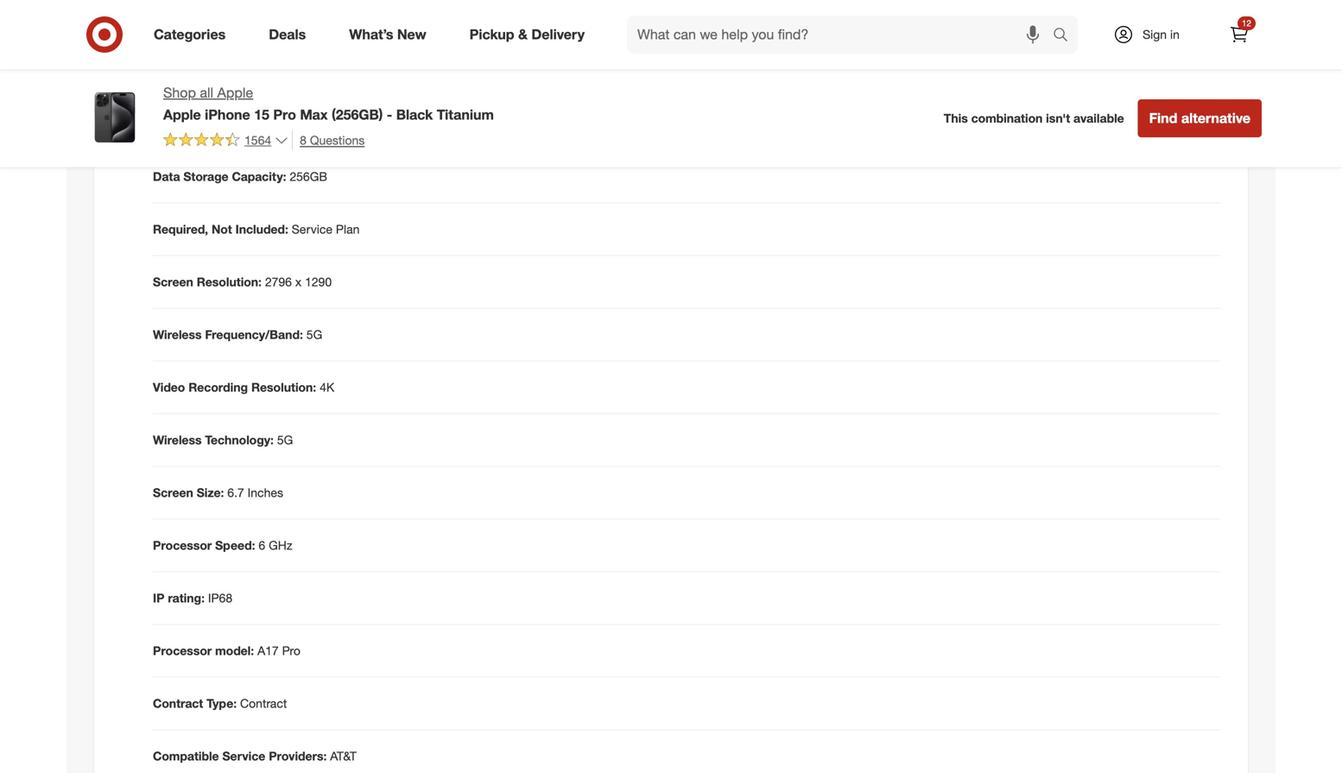 Task type: locate. For each thing, give the bounding box(es) containing it.
12 link
[[1220, 16, 1258, 54]]

2 processor from the top
[[153, 643, 212, 658]]

ios
[[298, 116, 317, 131]]

wireless frequency/band: 5g
[[153, 327, 322, 342]]

wireless down video
[[153, 432, 202, 447]]

find
[[1149, 110, 1178, 126]]

speed:
[[215, 538, 255, 553]]

video recording resolution: 4k
[[153, 380, 334, 395]]

categories link
[[139, 16, 247, 54]]

pickup & delivery
[[470, 26, 585, 43]]

screen left size:
[[153, 485, 193, 500]]

1 processor from the top
[[153, 538, 212, 553]]

service
[[292, 222, 333, 237], [222, 748, 265, 763]]

screen down required,
[[153, 274, 193, 289]]

screen
[[153, 274, 193, 289], [153, 485, 193, 500]]

0 vertical spatial pro
[[273, 106, 296, 123]]

1564 link
[[163, 130, 289, 151]]

included:
[[235, 222, 288, 237]]

pro
[[273, 106, 296, 123], [282, 643, 300, 658]]

this combination isn't available
[[944, 111, 1124, 126]]

apple for all
[[217, 84, 253, 101]]

pro right 15
[[273, 106, 296, 123]]

contract
[[153, 696, 203, 711], [240, 696, 287, 711]]

search button
[[1045, 16, 1087, 57]]

data
[[153, 169, 180, 184]]

1 vertical spatial wireless
[[153, 432, 202, 447]]

isn't
[[1046, 111, 1070, 126]]

contract left type:
[[153, 696, 203, 711]]

available
[[1074, 111, 1124, 126]]

1 vertical spatial processor
[[153, 643, 212, 658]]

0 vertical spatial wireless
[[153, 327, 202, 342]]

processor up rating:
[[153, 538, 212, 553]]

1 wireless from the top
[[153, 327, 202, 342]]

0 horizontal spatial service
[[222, 748, 265, 763]]

required,
[[153, 222, 208, 237]]

1 vertical spatial 5g
[[277, 432, 293, 447]]

0 horizontal spatial 5g
[[277, 432, 293, 447]]

resolution: left '4k'
[[251, 380, 316, 395]]

apple down shop
[[163, 106, 201, 123]]

video
[[153, 380, 185, 395]]

15
[[254, 106, 269, 123]]

shop
[[163, 84, 196, 101]]

2 contract from the left
[[240, 696, 287, 711]]

pro right the a17
[[282, 643, 300, 658]]

deals
[[269, 26, 306, 43]]

1 screen from the top
[[153, 274, 193, 289]]

providers:
[[269, 748, 327, 763]]

recording
[[188, 380, 248, 395]]

deals link
[[254, 16, 328, 54]]

0 horizontal spatial contract
[[153, 696, 203, 711]]

8
[[300, 132, 307, 148]]

contract type: contract
[[153, 696, 287, 711]]

processor left model:
[[153, 643, 212, 658]]

apple down 48
[[217, 84, 253, 101]]

apple
[[217, 84, 253, 101], [163, 106, 201, 123], [263, 116, 294, 131]]

0 vertical spatial screen
[[153, 274, 193, 289]]

2 wireless from the top
[[153, 432, 202, 447]]

5g down 1290
[[306, 327, 322, 342]]

service left providers:
[[222, 748, 265, 763]]

12
[[1242, 18, 1251, 29]]

1 horizontal spatial 5g
[[306, 327, 322, 342]]

pickup & delivery link
[[455, 16, 606, 54]]

processor speed: 6 ghz
[[153, 538, 292, 553]]

inches
[[248, 485, 283, 500]]

a17
[[257, 643, 279, 658]]

what's new
[[349, 26, 426, 43]]

processor
[[153, 538, 212, 553], [153, 643, 212, 658]]

wireless
[[153, 327, 202, 342], [153, 432, 202, 447]]

5g for wireless technology: 5g
[[277, 432, 293, 447]]

iphone
[[205, 106, 250, 123]]

-
[[387, 106, 392, 123]]

ip rating: ip68
[[153, 590, 232, 605]]

1 horizontal spatial apple
[[217, 84, 253, 101]]

0 horizontal spatial apple
[[163, 106, 201, 123]]

image of apple iphone 15 pro max (256gb) - black titanium image
[[80, 83, 149, 152]]

processor model: a17 pro
[[153, 643, 300, 658]]

in
[[1170, 27, 1180, 42]]

apple up 1564
[[263, 116, 294, 131]]

wireless for wireless frequency/band:
[[153, 327, 202, 342]]

megapixels:
[[153, 63, 222, 79]]

wireless up video
[[153, 327, 202, 342]]

delivery
[[532, 26, 585, 43]]

processor for processor model: a17 pro
[[153, 643, 212, 658]]

0 vertical spatial 5g
[[306, 327, 322, 342]]

0 vertical spatial service
[[292, 222, 333, 237]]

storage
[[183, 169, 229, 184]]

screen resolution: 2796 x 1290
[[153, 274, 332, 289]]

0 vertical spatial processor
[[153, 538, 212, 553]]

5g right "technology:"
[[277, 432, 293, 447]]

questions
[[310, 132, 365, 148]]

size:
[[197, 485, 224, 500]]

resolution: left 2796
[[197, 274, 262, 289]]

rating:
[[168, 590, 205, 605]]

5g
[[306, 327, 322, 342], [277, 432, 293, 447]]

2 screen from the top
[[153, 485, 193, 500]]

this
[[944, 111, 968, 126]]

contract right type:
[[240, 696, 287, 711]]

combination
[[971, 111, 1043, 126]]

black
[[396, 106, 433, 123]]

1 contract from the left
[[153, 696, 203, 711]]

not
[[212, 222, 232, 237]]

x
[[295, 274, 302, 289]]

categories
[[154, 26, 226, 43]]

alternative
[[1181, 110, 1251, 126]]

8 questions
[[300, 132, 365, 148]]

find alternative button
[[1138, 99, 1262, 137]]

1 horizontal spatial service
[[292, 222, 333, 237]]

1 vertical spatial screen
[[153, 485, 193, 500]]

1 horizontal spatial contract
[[240, 696, 287, 711]]

2 horizontal spatial apple
[[263, 116, 294, 131]]

resolution:
[[197, 274, 262, 289], [251, 380, 316, 395]]

256gb
[[290, 169, 327, 184]]

service left plan
[[292, 222, 333, 237]]



Task type: describe. For each thing, give the bounding box(es) containing it.
mp
[[242, 63, 260, 79]]

wireless technology: 5g
[[153, 432, 293, 447]]

find alternative
[[1149, 110, 1251, 126]]

new
[[397, 26, 426, 43]]

operating system: apple ios
[[153, 116, 317, 131]]

all
[[200, 84, 213, 101]]

What can we help you find? suggestions appear below search field
[[627, 16, 1057, 54]]

at&t
[[330, 748, 357, 763]]

sign in
[[1143, 27, 1180, 42]]

1290
[[305, 274, 332, 289]]

required, not included: service plan
[[153, 222, 360, 237]]

max
[[300, 106, 328, 123]]

processor for processor speed: 6 ghz
[[153, 538, 212, 553]]

pickup
[[470, 26, 514, 43]]

apple for system:
[[263, 116, 294, 131]]

1 vertical spatial resolution:
[[251, 380, 316, 395]]

sign in link
[[1099, 16, 1207, 54]]

model:
[[215, 643, 254, 658]]

2796
[[265, 274, 292, 289]]

6.7
[[227, 485, 244, 500]]

capacity:
[[232, 169, 286, 184]]

data storage capacity: 256gb
[[153, 169, 327, 184]]

0 vertical spatial resolution:
[[197, 274, 262, 289]]

1564
[[244, 132, 271, 147]]

plan
[[336, 222, 360, 237]]

1 vertical spatial pro
[[282, 643, 300, 658]]

ip68
[[208, 590, 232, 605]]

type:
[[206, 696, 237, 711]]

&
[[518, 26, 528, 43]]

screen for screen resolution: 2796 x 1290
[[153, 274, 193, 289]]

48
[[225, 63, 238, 79]]

compatible service providers: at&t
[[153, 748, 357, 763]]

8 questions link
[[292, 130, 365, 150]]

megapixels: 48 mp
[[153, 63, 260, 79]]

operating
[[153, 116, 210, 131]]

search
[[1045, 28, 1087, 45]]

(256gb)
[[332, 106, 383, 123]]

1 vertical spatial service
[[222, 748, 265, 763]]

5g for wireless frequency/band: 5g
[[306, 327, 322, 342]]

screen size: 6.7 inches
[[153, 485, 283, 500]]

sign
[[1143, 27, 1167, 42]]

titanium
[[437, 106, 494, 123]]

pro inside shop all apple apple iphone 15 pro max (256gb) - black titanium
[[273, 106, 296, 123]]

4k
[[320, 380, 334, 395]]

technology:
[[205, 432, 274, 447]]

ghz
[[269, 538, 292, 553]]

shop all apple apple iphone 15 pro max (256gb) - black titanium
[[163, 84, 494, 123]]

what's new link
[[334, 16, 448, 54]]

frequency/band:
[[205, 327, 303, 342]]

system:
[[214, 116, 260, 131]]

what's
[[349, 26, 393, 43]]

screen for screen size: 6.7 inches
[[153, 485, 193, 500]]

wireless for wireless technology:
[[153, 432, 202, 447]]

ip
[[153, 590, 165, 605]]

6
[[259, 538, 265, 553]]

compatible
[[153, 748, 219, 763]]



Task type: vqa. For each thing, say whether or not it's contained in the screenshot.
Reflective within shop all boots & barkley reflective + comfort adjustable dog harness - lilac - xs - boots & barkley™
no



